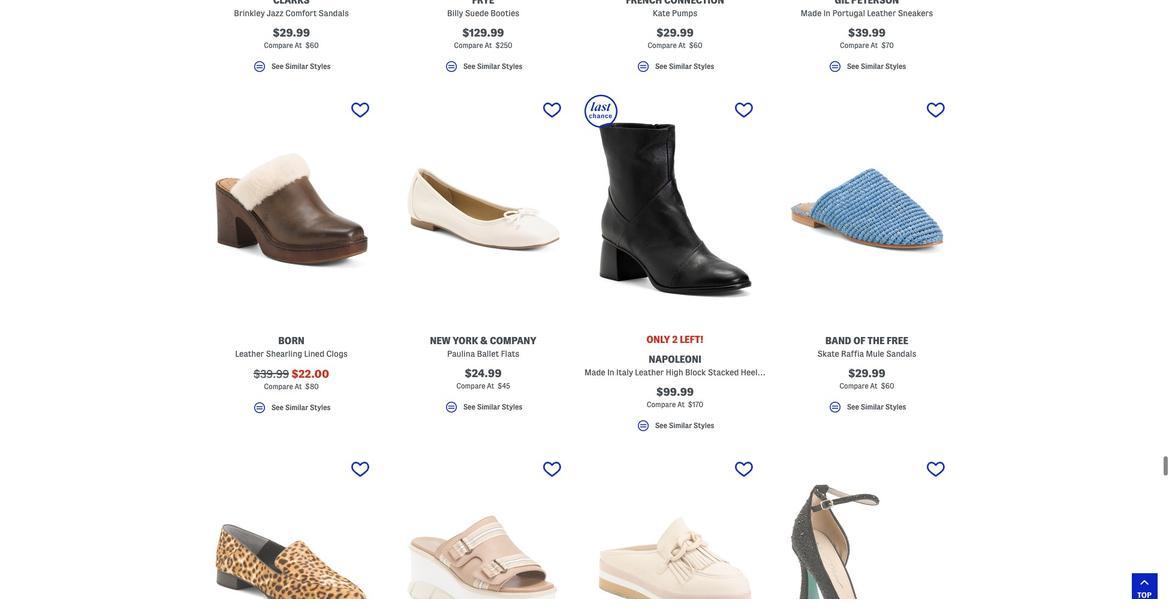 Task type: locate. For each thing, give the bounding box(es) containing it.
$29.99 compare at              $60
[[264, 27, 319, 49], [648, 27, 703, 49], [840, 368, 895, 390]]

similar down $250 at top
[[477, 63, 500, 70]]

$29.99
[[273, 27, 310, 38], [657, 27, 694, 38], [849, 368, 886, 379]]

new york & company paulina ballet flats $24.99 compare at              $45 element
[[393, 95, 574, 420]]

see for see similar styles button under $129.99 compare at              $250
[[464, 63, 476, 70]]

see similar styles button
[[201, 59, 382, 79], [393, 59, 574, 79], [585, 59, 766, 79], [777, 59, 958, 79], [393, 400, 574, 420], [777, 400, 958, 420], [201, 401, 382, 420], [585, 419, 766, 438]]

leather inside born leather shearling lined clogs
[[235, 349, 264, 359]]

see for see similar styles button under brinkley jazz comfort sandals
[[272, 63, 284, 70]]

see similar styles inside gil peterson made in portugal leather sneakers $39.99 compare at              $70 element
[[848, 63, 907, 70]]

see for see similar styles button below $39.99 compare at              $70
[[848, 63, 860, 70]]

italy
[[617, 368, 634, 377]]

see similar styles down $80
[[272, 404, 331, 412]]

born
[[278, 336, 305, 346]]

1 horizontal spatial sandals
[[887, 349, 917, 359]]

compare down jazz
[[264, 41, 293, 49]]

$129.99 compare at              $250
[[454, 27, 513, 49]]

see similar styles button inside napoleoni made in italy leather high block stacked heel boots $99.99 compare at              $170 element
[[585, 419, 766, 438]]

ballet
[[477, 349, 499, 359]]

see similar styles button down kate pumps
[[585, 59, 766, 79]]

kate pumps
[[653, 8, 698, 18]]

sandals
[[319, 8, 349, 18], [887, 349, 917, 359]]

similar inside napoleoni made in italy leather high block stacked heel boots $99.99 compare at              $170 element
[[669, 422, 692, 430]]

0 vertical spatial made
[[801, 8, 822, 18]]

similar for see similar styles button underneath $39.99 $22.00 compare at              $80
[[285, 404, 309, 412]]

similar inside the band of the free skate raffia mule sandals $29.99 compare at              $60 element
[[861, 403, 884, 411]]

1 vertical spatial $39.99
[[254, 368, 289, 380]]

see down 'kate'
[[656, 63, 668, 70]]

$60 down pumps
[[689, 41, 703, 49]]

see similar styles inside born leather shearling lined clogs compare at              $80 element
[[272, 404, 331, 412]]

see inside gil peterson made in portugal leather sneakers $39.99 compare at              $70 element
[[848, 63, 860, 70]]

$39.99 down shearling
[[254, 368, 289, 380]]

$22.00
[[292, 368, 330, 380]]

leather right the italy
[[635, 368, 664, 377]]

see similar styles down $70
[[848, 63, 907, 70]]

$60 for pumps
[[689, 41, 703, 49]]

$29.99 down brinkley jazz comfort sandals
[[273, 27, 310, 38]]

styles
[[310, 63, 331, 70], [502, 63, 523, 70], [694, 63, 715, 70], [886, 63, 907, 70], [502, 403, 523, 411], [886, 403, 907, 411], [310, 404, 331, 412], [694, 422, 715, 430]]

brinkley jazz comfort sandals
[[234, 8, 349, 18]]

clarks brinkley jazz comfort sandals $29.99 compare at              $60 element
[[201, 0, 382, 79]]

in left the italy
[[608, 368, 615, 377]]

billy suede booties
[[447, 8, 520, 18]]

leather shearling lined clogs image
[[201, 95, 382, 321]]

see similar styles down comfort
[[272, 63, 331, 70]]

$24.99
[[465, 368, 502, 379]]

1 horizontal spatial $60
[[689, 41, 703, 49]]

$29.99 inside french connection kate pumps $29.99 compare at              $60 element
[[657, 27, 694, 38]]

see down $99.99 compare at              $170
[[656, 422, 668, 430]]

similar inside frye billy suede booties $129.99 compare at              $250 element
[[477, 63, 500, 70]]

&
[[481, 336, 488, 346]]

see similar styles down $250 at top
[[464, 63, 523, 70]]

$29.99 for jazz
[[273, 27, 310, 38]]

similar for see similar styles button in napoleoni made in italy leather high block stacked heel boots $99.99 compare at              $170 element
[[669, 422, 692, 430]]

compare down $24.99
[[457, 382, 486, 390]]

similar down $45 at the bottom left
[[477, 403, 500, 411]]

see similar styles button down mule
[[777, 400, 958, 420]]

0 vertical spatial in
[[824, 8, 831, 18]]

see down raffia
[[848, 403, 860, 411]]

$29.99 compare at              $60 down kate pumps
[[648, 27, 703, 49]]

raffia
[[842, 349, 865, 359]]

0 horizontal spatial sandals
[[319, 8, 349, 18]]

see inside the clarks brinkley jazz comfort sandals $29.99 compare at              $60 element
[[272, 63, 284, 70]]

napoleoni made in italy leather high block stacked heel boots
[[585, 354, 782, 377]]

see similar styles
[[272, 63, 331, 70], [464, 63, 523, 70], [656, 63, 715, 70], [848, 63, 907, 70], [464, 403, 523, 411], [848, 403, 907, 411], [272, 404, 331, 412], [656, 422, 715, 430]]

similar for see similar styles button below kate pumps
[[669, 63, 692, 70]]

similar down $170
[[669, 422, 692, 430]]

0 horizontal spatial $29.99 compare at              $60
[[264, 27, 319, 49]]

see similar styles button down $99.99 compare at              $170
[[585, 419, 766, 438]]

2 horizontal spatial $29.99 compare at              $60
[[840, 368, 895, 390]]

sandals inside the clarks brinkley jazz comfort sandals $29.99 compare at              $60 element
[[319, 8, 349, 18]]

styles inside the band of the free skate raffia mule sandals $29.99 compare at              $60 element
[[886, 403, 907, 411]]

see down $129.99 compare at              $250
[[464, 63, 476, 70]]

1 horizontal spatial in
[[824, 8, 831, 18]]

made left "portugal"
[[801, 8, 822, 18]]

$39.99 inside $39.99 $22.00 compare at              $80
[[254, 368, 289, 380]]

0 horizontal spatial made
[[585, 368, 606, 377]]

see for see similar styles button below mule
[[848, 403, 860, 411]]

see inside new york & company paulina ballet flats $24.99 compare at              $45 element
[[464, 403, 476, 411]]

made
[[801, 8, 822, 18], [585, 368, 606, 377]]

billy
[[447, 8, 464, 18]]

similar inside born leather shearling lined clogs compare at              $80 element
[[285, 404, 309, 412]]

see inside napoleoni made in italy leather high block stacked heel boots $99.99 compare at              $170 element
[[656, 422, 668, 430]]

1 horizontal spatial $29.99 compare at              $60
[[648, 27, 703, 49]]

compare inside $129.99 compare at              $250
[[454, 41, 483, 49]]

portugal
[[833, 8, 866, 18]]

see similar styles inside frye billy suede booties $129.99 compare at              $250 element
[[464, 63, 523, 70]]

only
[[647, 335, 671, 345]]

comfort
[[286, 8, 317, 18]]

see similar styles inside the band of the free skate raffia mule sandals $29.99 compare at              $60 element
[[848, 403, 907, 411]]

similar inside french connection kate pumps $29.99 compare at              $60 element
[[669, 63, 692, 70]]

see inside born leather shearling lined clogs compare at              $80 element
[[272, 404, 284, 412]]

made in italy leather high block stacked heel boots image
[[585, 95, 766, 321]]

see similar styles button down $39.99 compare at              $70
[[777, 59, 958, 79]]

similar down $80
[[285, 404, 309, 412]]

0 horizontal spatial leather
[[235, 349, 264, 359]]

see similar styles inside french connection kate pumps $29.99 compare at              $60 element
[[656, 63, 715, 70]]

1 vertical spatial in
[[608, 368, 615, 377]]

compare inside the clarks brinkley jazz comfort sandals $29.99 compare at              $60 element
[[264, 41, 293, 49]]

1 vertical spatial sandals
[[887, 349, 917, 359]]

see similar styles inside napoleoni made in italy leather high block stacked heel boots $99.99 compare at              $170 element
[[656, 422, 715, 430]]

1 horizontal spatial $39.99
[[849, 27, 886, 38]]

styles inside napoleoni made in italy leather high block stacked heel boots $99.99 compare at              $170 element
[[694, 422, 715, 430]]

see similar styles inside the clarks brinkley jazz comfort sandals $29.99 compare at              $60 element
[[272, 63, 331, 70]]

similar down comfort
[[285, 63, 309, 70]]

2 vertical spatial leather
[[635, 368, 664, 377]]

similar
[[285, 63, 309, 70], [477, 63, 500, 70], [669, 63, 692, 70], [861, 63, 884, 70], [477, 403, 500, 411], [861, 403, 884, 411], [285, 404, 309, 412], [669, 422, 692, 430]]

free
[[887, 336, 909, 346]]

see inside the band of the free skate raffia mule sandals $29.99 compare at              $60 element
[[848, 403, 860, 411]]

block
[[686, 368, 706, 377]]

1 horizontal spatial leather
[[635, 368, 664, 377]]

skate raffia mule sandals image
[[777, 95, 958, 321]]

similar for see similar styles button below $39.99 compare at              $70
[[861, 63, 884, 70]]

made left the italy
[[585, 368, 606, 377]]

similar down $70
[[861, 63, 884, 70]]

compare down $99.99
[[647, 401, 676, 408]]

$39.99 down made in portugal leather sneakers
[[849, 27, 886, 38]]

leather
[[868, 8, 897, 18], [235, 349, 264, 359], [635, 368, 664, 377]]

$45
[[498, 382, 510, 390]]

napoleoni made in italy leather high block stacked heel boots $99.99 compare at              $170 element
[[585, 95, 782, 438]]

similar inside the clarks brinkley jazz comfort sandals $29.99 compare at              $60 element
[[285, 63, 309, 70]]

styles inside the clarks brinkley jazz comfort sandals $29.99 compare at              $60 element
[[310, 63, 331, 70]]

see inside french connection kate pumps $29.99 compare at              $60 element
[[656, 63, 668, 70]]

born leather shearling lined clogs
[[235, 336, 348, 359]]

$29.99 down mule
[[849, 368, 886, 379]]

york
[[453, 336, 479, 346]]

see down jazz
[[272, 63, 284, 70]]

see similar styles down mule
[[848, 403, 907, 411]]

$80
[[305, 383, 319, 390]]

0 horizontal spatial in
[[608, 368, 615, 377]]

$29.99 compare at              $60 down brinkley jazz comfort sandals
[[264, 27, 319, 49]]

frye billy suede booties $129.99 compare at              $250 element
[[393, 0, 574, 79]]

styles inside gil peterson made in portugal leather sneakers $39.99 compare at              $70 element
[[886, 63, 907, 70]]

made inside napoleoni made in italy leather high block stacked heel boots
[[585, 368, 606, 377]]

styles inside frye billy suede booties $129.99 compare at              $250 element
[[502, 63, 523, 70]]

sandals down free at the right of the page
[[887, 349, 917, 359]]

$70
[[882, 41, 895, 49]]

$60 down comfort
[[305, 41, 319, 49]]

similar down pumps
[[669, 63, 692, 70]]

see for see similar styles button underneath $39.99 $22.00 compare at              $80
[[272, 404, 284, 412]]

see similar styles down pumps
[[656, 63, 715, 70]]

0 horizontal spatial $39.99
[[254, 368, 289, 380]]

$39.99
[[849, 27, 886, 38], [254, 368, 289, 380]]

0 vertical spatial sandals
[[319, 8, 349, 18]]

booties
[[491, 8, 520, 18]]

$60
[[305, 41, 319, 49], [689, 41, 703, 49], [881, 382, 895, 390]]

compare inside $24.99 compare at              $45
[[457, 382, 486, 390]]

2 horizontal spatial leather
[[868, 8, 897, 18]]

$29.99 inside the clarks brinkley jazz comfort sandals $29.99 compare at              $60 element
[[273, 27, 310, 38]]

made in portugal leather sneakers
[[801, 8, 934, 18]]

in
[[824, 8, 831, 18], [608, 368, 615, 377]]

0 vertical spatial $39.99
[[849, 27, 886, 38]]

lined
[[304, 349, 325, 359]]

similar inside new york & company paulina ballet flats $24.99 compare at              $45 element
[[477, 403, 500, 411]]

$39.99 inside $39.99 compare at              $70
[[849, 27, 886, 38]]

in left "portugal"
[[824, 8, 831, 18]]

similar down mule
[[861, 403, 884, 411]]

$60 down mule
[[881, 382, 895, 390]]

see similar styles down $170
[[656, 422, 715, 430]]

0 horizontal spatial $29.99
[[273, 27, 310, 38]]

1 vertical spatial leather
[[235, 349, 264, 359]]

see similar styles down $45 at the bottom left
[[464, 403, 523, 411]]

flats
[[501, 349, 520, 359]]

new
[[430, 336, 451, 346]]

sandals right comfort
[[319, 8, 349, 18]]

$29.99 compare at              $60 down mule
[[840, 368, 895, 390]]

compare down shearling
[[264, 383, 293, 390]]

similar inside gil peterson made in portugal leather sneakers $39.99 compare at              $70 element
[[861, 63, 884, 70]]

see similar styles inside new york & company paulina ballet flats $24.99 compare at              $45 element
[[464, 403, 523, 411]]

1 horizontal spatial made
[[801, 8, 822, 18]]

see inside frye billy suede booties $129.99 compare at              $250 element
[[464, 63, 476, 70]]

see down $24.99 compare at              $45
[[464, 403, 476, 411]]

2 horizontal spatial $60
[[881, 382, 895, 390]]

see
[[272, 63, 284, 70], [464, 63, 476, 70], [656, 63, 668, 70], [848, 63, 860, 70], [464, 403, 476, 411], [848, 403, 860, 411], [272, 404, 284, 412], [656, 422, 668, 430]]

1 horizontal spatial $29.99
[[657, 27, 694, 38]]

$250
[[496, 41, 513, 49]]

compare down "portugal"
[[841, 41, 870, 49]]

$29.99 down kate pumps
[[657, 27, 694, 38]]

leather left shearling
[[235, 349, 264, 359]]

similar for see similar styles button below $24.99 compare at              $45
[[477, 403, 500, 411]]

see down $39.99 compare at              $70
[[848, 63, 860, 70]]

suede
[[465, 8, 489, 18]]

sneakers
[[899, 8, 934, 18]]

clogs
[[327, 349, 348, 359]]

compare down $129.99
[[454, 41, 483, 49]]

leather up $39.99 compare at              $70
[[868, 8, 897, 18]]

top link
[[1132, 574, 1158, 599]]

see down $39.99 $22.00 compare at              $80
[[272, 404, 284, 412]]

1 vertical spatial made
[[585, 368, 606, 377]]

2 horizontal spatial $29.99
[[849, 368, 886, 379]]

compare
[[264, 41, 293, 49], [454, 41, 483, 49], [648, 41, 677, 49], [841, 41, 870, 49], [457, 382, 486, 390], [840, 382, 869, 390], [264, 383, 293, 390], [647, 401, 676, 408]]

compare down 'kate'
[[648, 41, 677, 49]]

0 horizontal spatial $60
[[305, 41, 319, 49]]

company
[[490, 336, 537, 346]]

compare down raffia
[[840, 382, 869, 390]]

boots
[[760, 368, 782, 377]]



Task type: vqa. For each thing, say whether or not it's contained in the screenshot.
shoemakers at the top
no



Task type: describe. For each thing, give the bounding box(es) containing it.
see for see similar styles button below $24.99 compare at              $45
[[464, 403, 476, 411]]

kate
[[653, 8, 671, 18]]

mule
[[867, 349, 885, 359]]

$29.99 for pumps
[[657, 27, 694, 38]]

band of the free skate raffia mule sandals $29.99 compare at              $60 element
[[777, 95, 958, 420]]

$39.99 for compare
[[849, 27, 886, 38]]

see similar styles button down $39.99 $22.00 compare at              $80
[[201, 401, 382, 420]]

see similar styles for see similar styles button underneath $39.99 $22.00 compare at              $80
[[272, 404, 331, 412]]

compare inside $39.99 $22.00 compare at              $80
[[264, 383, 293, 390]]

band of the free skate raffia mule sandals
[[818, 336, 917, 359]]

of
[[854, 336, 866, 346]]

left!
[[680, 335, 704, 345]]

shearling
[[266, 349, 302, 359]]

similar for see similar styles button under brinkley jazz comfort sandals
[[285, 63, 309, 70]]

skate
[[818, 349, 840, 359]]

see similar styles button down $24.99 compare at              $45
[[393, 400, 574, 420]]

see similar styles for see similar styles button in napoleoni made in italy leather high block stacked heel boots $99.99 compare at              $170 element
[[656, 422, 715, 430]]

pumps
[[672, 8, 698, 18]]

see similar styles for see similar styles button under $129.99 compare at              $250
[[464, 63, 523, 70]]

the
[[868, 336, 885, 346]]

see similar styles for see similar styles button below $39.99 compare at              $70
[[848, 63, 907, 70]]

jazz
[[267, 8, 284, 18]]

napoleoni
[[649, 354, 702, 365]]

see similar styles button down $129.99 compare at              $250
[[393, 59, 574, 79]]

$129.99
[[463, 27, 504, 38]]

compare inside the band of the free skate raffia mule sandals $29.99 compare at              $60 element
[[840, 382, 869, 390]]

compare inside $39.99 compare at              $70
[[841, 41, 870, 49]]

paulina
[[447, 349, 475, 359]]

in inside napoleoni made in italy leather high block stacked heel boots
[[608, 368, 615, 377]]

$99.99
[[657, 386, 694, 398]]

top
[[1138, 591, 1153, 599]]

$39.99 for $22.00
[[254, 368, 289, 380]]

$170
[[689, 401, 704, 408]]

see similar styles for see similar styles button below kate pumps
[[656, 63, 715, 70]]

leather inside napoleoni made in italy leather high block stacked heel boots
[[635, 368, 664, 377]]

compare inside french connection kate pumps $29.99 compare at              $60 element
[[648, 41, 677, 49]]

new york & company paulina ballet flats
[[430, 336, 537, 359]]

2
[[673, 335, 678, 345]]

gil peterson made in portugal leather sneakers $39.99 compare at              $70 element
[[777, 0, 958, 79]]

$29.99 compare at              $60 for jazz
[[264, 27, 319, 49]]

sandals inside 'band of the free skate raffia mule sandals'
[[887, 349, 917, 359]]

french connection kate pumps $29.99 compare at              $60 element
[[585, 0, 766, 79]]

$60 for jazz
[[305, 41, 319, 49]]

similar for see similar styles button below mule
[[861, 403, 884, 411]]

$29.99 inside the band of the free skate raffia mule sandals $29.99 compare at              $60 element
[[849, 368, 886, 379]]

0 vertical spatial leather
[[868, 8, 897, 18]]

similar for see similar styles button under $129.99 compare at              $250
[[477, 63, 500, 70]]

styles inside born leather shearling lined clogs compare at              $80 element
[[310, 404, 331, 412]]

$99.99 compare at              $170
[[647, 386, 704, 408]]

compare inside $99.99 compare at              $170
[[647, 401, 676, 408]]

styles inside french connection kate pumps $29.99 compare at              $60 element
[[694, 63, 715, 70]]

only 2 left!
[[647, 335, 704, 345]]

paulina ballet flats image
[[393, 95, 574, 321]]

styles inside new york & company paulina ballet flats $24.99 compare at              $45 element
[[502, 403, 523, 411]]

see similar styles for see similar styles button under brinkley jazz comfort sandals
[[272, 63, 331, 70]]

see similar styles for see similar styles button below $24.99 compare at              $45
[[464, 403, 523, 411]]

stacked
[[708, 368, 739, 377]]

$39.99 $22.00 compare at              $80
[[254, 368, 330, 390]]

high
[[666, 368, 684, 377]]

$29.99 compare at              $60 for pumps
[[648, 27, 703, 49]]

see similar styles for see similar styles button below mule
[[848, 403, 907, 411]]

born leather shearling lined clogs compare at              $80 element
[[201, 95, 382, 420]]

brinkley
[[234, 8, 265, 18]]

heel
[[741, 368, 758, 377]]

$24.99 compare at              $45
[[457, 368, 510, 390]]

$39.99 compare at              $70
[[841, 27, 895, 49]]

band
[[826, 336, 852, 346]]

see for see similar styles button below kate pumps
[[656, 63, 668, 70]]

see similar styles button down brinkley jazz comfort sandals
[[201, 59, 382, 79]]

see for see similar styles button in napoleoni made in italy leather high block stacked heel boots $99.99 compare at              $170 element
[[656, 422, 668, 430]]



